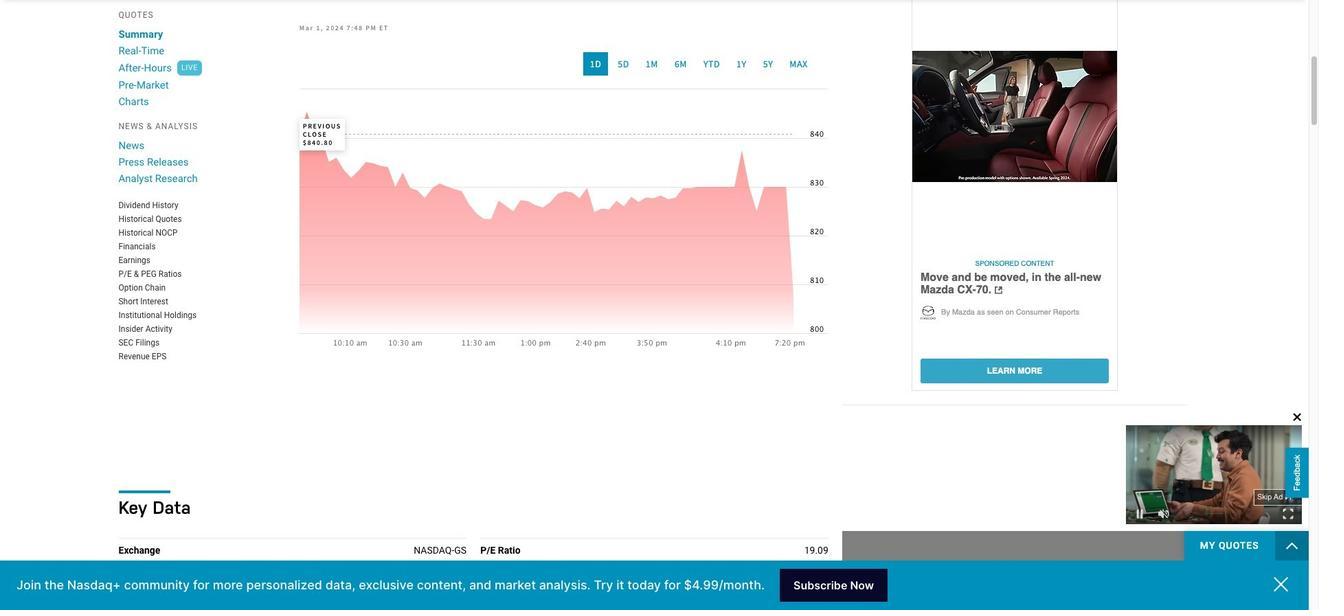 Task type: describe. For each thing, give the bounding box(es) containing it.
click to dismiss this message and remain on nasdaq.com image
[[1274, 577, 1289, 592]]

2 row group from the left
[[481, 538, 829, 610]]



Task type: vqa. For each thing, say whether or not it's contained in the screenshot.
Account Login - Click to log into your account image
no



Task type: locate. For each thing, give the bounding box(es) containing it.
table
[[105, 538, 843, 610]]

cell
[[119, 539, 286, 563], [286, 539, 467, 563], [481, 539, 648, 563], [648, 539, 829, 563], [119, 563, 286, 587], [286, 563, 467, 587], [481, 563, 648, 587], [648, 563, 829, 587], [119, 587, 286, 610], [286, 587, 467, 610], [481, 587, 648, 610], [648, 587, 829, 610]]

row group
[[119, 538, 467, 610], [481, 538, 829, 610]]

0 horizontal spatial row group
[[119, 538, 467, 610]]

row
[[119, 539, 467, 563], [481, 539, 829, 563], [119, 563, 467, 587], [481, 563, 829, 587], [119, 587, 467, 610], [481, 587, 829, 610]]

1 row group from the left
[[119, 538, 467, 610]]

1 horizontal spatial row group
[[481, 538, 829, 610]]

advertisement element
[[912, 0, 1118, 391]]



